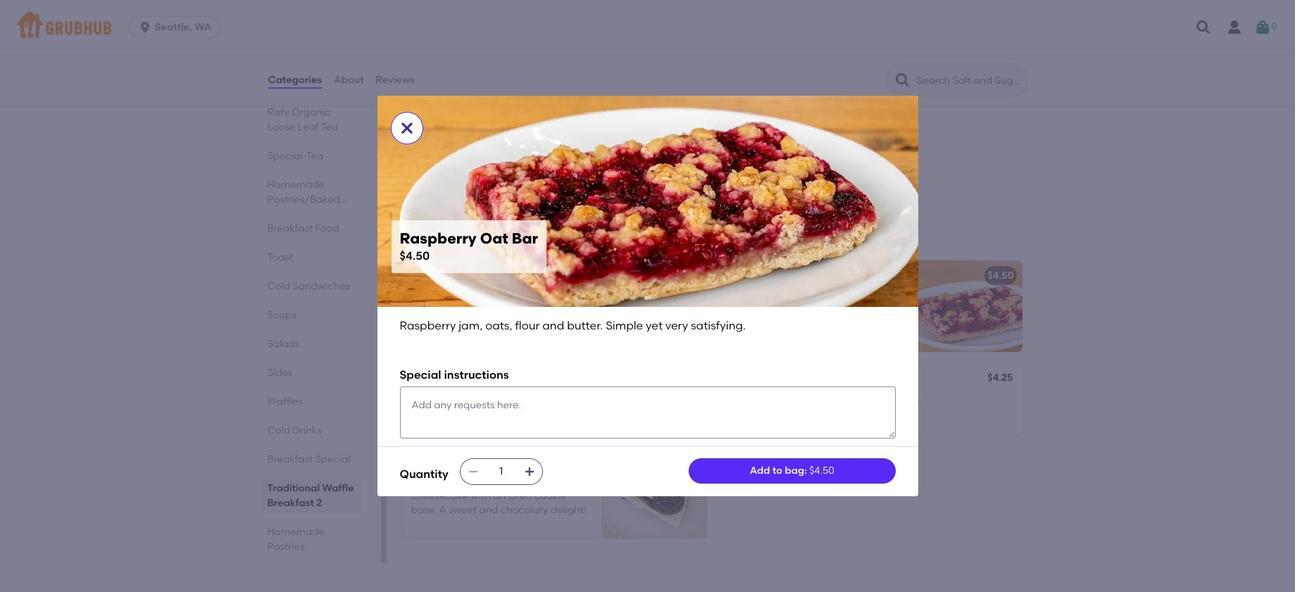 Task type: describe. For each thing, give the bounding box(es) containing it.
pastries/baked
[[267, 194, 340, 206]]

homemade baklava
[[411, 270, 510, 282]]

categories button
[[267, 55, 323, 106]]

great
[[411, 157, 439, 168]]

tea inside rishi organic loose leaf tea
[[321, 121, 339, 133]]

with inside graham cracker base topped with condensed milk, coconut flakes, walnuts and chocolate chips
[[558, 393, 578, 405]]

0 vertical spatial homemade pastries
[[400, 227, 550, 245]]

0 horizontal spatial traditional waffle breakfast 2
[[267, 483, 354, 509]]

1 vertical spatial butter.
[[567, 319, 603, 332]]

$4.50 for add to bag:
[[810, 465, 835, 477]]

about button
[[333, 55, 365, 106]]

base.
[[411, 505, 437, 517]]

9
[[1272, 21, 1278, 33]]

nutella oreo cheesecake
[[411, 456, 535, 468]]

delicious
[[473, 476, 516, 488]]

breakfast down cold drinks
[[267, 454, 313, 466]]

seattle, wa
[[155, 21, 211, 33]]

sandwiches
[[293, 280, 350, 292]]

topped
[[411, 318, 448, 330]]

bar,
[[796, 393, 814, 405]]

butter,
[[505, 171, 536, 183]]

delight!
[[551, 505, 587, 517]]

0 vertical spatial traditional
[[400, 94, 481, 112]]

with inside the creamy and delicious nutella cheesecake with an oreo cookie base. a sweet and chocolaty delight!
[[471, 491, 491, 503]]

homemade inside homemade pastries/baked goods breakfast food
[[267, 179, 325, 191]]

raspberry down dough,
[[400, 319, 456, 332]]

0 horizontal spatial nutella
[[411, 456, 446, 468]]

categories
[[268, 74, 322, 86]]

0 vertical spatial special
[[400, 369, 442, 382]]

toast
[[267, 251, 293, 263]]

lemon
[[727, 373, 760, 385]]

$8.00
[[672, 456, 699, 468]]

main navigation navigation
[[0, 0, 1296, 55]]

creamy
[[411, 476, 450, 488]]

cheesecake
[[475, 456, 535, 468]]

salads
[[267, 338, 300, 350]]

0 horizontal spatial satisfying.
[[691, 319, 746, 332]]

0 vertical spatial raspberry jam, oats, flour and butter. simple yet very satisfying.
[[727, 290, 882, 316]]

instructions
[[444, 369, 509, 382]]

0 vertical spatial satisfying.
[[835, 304, 882, 316]]

lemon bar
[[727, 373, 779, 385]]

graham
[[411, 393, 451, 405]]

about
[[334, 74, 364, 86]]

cookie
[[535, 491, 566, 503]]

loose
[[267, 121, 296, 133]]

chocolaty
[[501, 505, 549, 517]]

wa
[[195, 21, 211, 33]]

milk,
[[638, 393, 659, 405]]

energy bar`
[[411, 137, 468, 149]]

dough,
[[411, 304, 445, 316]]

homemade pastries/baked goods breakfast food
[[267, 179, 340, 235]]

nutella oreo cheesecake image
[[601, 447, 707, 539]]

add to bag: $4.50
[[750, 465, 835, 477]]

made inside great tasting and fulfilling bar made with oats, chia seeds, mixed nuts, peanut butter, honey, and chocolate chips.
[[557, 157, 585, 168]]

with up syrup. on the left of page
[[550, 290, 570, 302]]

breakfast special
[[267, 454, 351, 466]]

tangy
[[826, 393, 853, 405]]

0 horizontal spatial special
[[315, 454, 351, 466]]

walnuts
[[447, 304, 484, 316]]

pistachios
[[472, 318, 521, 330]]

Input item quantity number field
[[486, 460, 517, 485]]

seeds,
[[659, 157, 689, 168]]

raspberry down raspberry oat bar
[[727, 290, 776, 302]]

treat.
[[897, 393, 923, 405]]

classic
[[727, 393, 761, 405]]

$4.25 for great tasting and fulfilling bar made with oats, chia seeds, mixed nuts, peanut butter, honey, and chocolate chips.
[[672, 135, 698, 147]]

and inside graham cracker base topped with condensed milk, coconut flakes, walnuts and chocolate chips
[[529, 407, 548, 419]]

cheesecake
[[411, 491, 469, 503]]

seattle, wa button
[[129, 16, 226, 39]]

0 horizontal spatial homemade pastries
[[267, 526, 325, 553]]

add
[[750, 465, 771, 477]]

breakfast up bar
[[538, 94, 610, 112]]

flakes,
[[455, 407, 486, 419]]

1 vertical spatial simple
[[606, 319, 644, 332]]

soups
[[267, 309, 297, 321]]

magic bar
[[411, 373, 461, 385]]

0 vertical spatial butter.
[[727, 304, 758, 316]]

with inside great tasting and fulfilling bar made with oats, chia seeds, mixed nuts, peanut butter, honey, and chocolate chips.
[[587, 157, 608, 168]]

lemon
[[764, 393, 793, 405]]

1 vertical spatial pastries
[[267, 541, 305, 553]]

rishi
[[267, 106, 289, 118]]

oat for raspberry oat bar $4.50
[[480, 230, 509, 247]]

yet inside raspberry jam, oats, flour and butter. simple yet very satisfying.
[[795, 304, 810, 316]]

an
[[494, 491, 506, 503]]

with down walnuts
[[450, 318, 470, 330]]

organic
[[292, 106, 331, 118]]

goods
[[267, 208, 299, 220]]

0 vertical spatial pastries
[[490, 227, 550, 245]]

1 vertical spatial raspberry jam, oats, flour and butter. simple yet very satisfying.
[[400, 319, 749, 332]]

0 vertical spatial waffle
[[485, 94, 534, 112]]

9 button
[[1255, 15, 1278, 40]]

rosewater
[[508, 304, 556, 316]]

0 vertical spatial traditional waffle breakfast 2
[[400, 94, 623, 112]]

bar inside raspberry oat bar $4.50
[[512, 230, 538, 247]]

to
[[773, 465, 783, 477]]

1 horizontal spatial jam,
[[778, 290, 799, 302]]

waffles
[[267, 396, 303, 408]]

bag:
[[785, 465, 807, 477]]

a
[[817, 393, 823, 405]]

chia
[[636, 157, 657, 168]]

great tasting and fulfilling bar made with oats, chia seeds, mixed nuts, peanut butter, honey, and chocolate chips.
[[411, 157, 689, 183]]

bar`
[[447, 137, 468, 149]]



Task type: locate. For each thing, give the bounding box(es) containing it.
$5.50
[[673, 270, 699, 282]]

1 vertical spatial homemade pastries
[[267, 526, 325, 553]]

reviews
[[376, 74, 415, 86]]

0 horizontal spatial simple
[[606, 319, 644, 332]]

1 vertical spatial very
[[812, 304, 832, 316]]

creamy and delicious nutella cheesecake with an oreo cookie base. a sweet and chocolaty delight!
[[411, 476, 587, 517]]

bar
[[538, 157, 554, 168]]

0 vertical spatial tea
[[321, 121, 339, 133]]

butter. down raspberry oat bar
[[727, 304, 758, 316]]

1 horizontal spatial oat
[[779, 270, 798, 282]]

condensed
[[580, 393, 636, 405]]

breakfast down goods
[[267, 223, 313, 235]]

2 horizontal spatial $4.50
[[988, 270, 1014, 282]]

nutella
[[411, 456, 446, 468], [518, 476, 552, 488]]

tea down leaf
[[306, 150, 324, 162]]

made up honey,
[[557, 157, 585, 168]]

$4.50 for raspberry oat bar
[[400, 250, 430, 263]]

oat for raspberry oat bar
[[779, 270, 798, 282]]

our very own baklava, made with filo dough, walnuts and rosewater syrup. topped with pistachios
[[411, 290, 587, 330]]

0 vertical spatial oat
[[480, 230, 509, 247]]

0 horizontal spatial flour
[[515, 319, 540, 332]]

made up rosewater
[[519, 290, 548, 302]]

peanut
[[468, 171, 503, 183]]

0 horizontal spatial waffle
[[322, 483, 354, 495]]

1 vertical spatial satisfying.
[[691, 319, 746, 332]]

search icon image
[[895, 72, 911, 89]]

0 horizontal spatial 2
[[317, 497, 322, 509]]

and
[[477, 157, 496, 168], [572, 171, 591, 183], [851, 290, 870, 302], [487, 304, 506, 316], [543, 319, 565, 332], [856, 393, 875, 405], [529, 407, 548, 419], [452, 476, 471, 488], [479, 505, 498, 517]]

made inside our very own baklava, made with filo dough, walnuts and rosewater syrup. topped with pistachios
[[519, 290, 548, 302]]

special-tea
[[267, 150, 324, 162]]

1 vertical spatial oreo
[[508, 491, 532, 503]]

traditional waffle breakfast 2 down breakfast special
[[267, 483, 354, 509]]

1 vertical spatial $4.50
[[988, 270, 1014, 282]]

1 horizontal spatial pastries
[[490, 227, 550, 245]]

breakfast inside homemade pastries/baked goods breakfast food
[[267, 223, 313, 235]]

cold down "toast"
[[267, 280, 290, 292]]

$4.25 for classic lemon bar, a tangy and tart treat.
[[988, 372, 1014, 384]]

food
[[315, 223, 339, 235]]

1 horizontal spatial 2
[[614, 94, 623, 112]]

waffle down breakfast special
[[322, 483, 354, 495]]

0 vertical spatial very
[[431, 290, 451, 302]]

oat
[[480, 230, 509, 247], [779, 270, 798, 282]]

1 vertical spatial traditional waffle breakfast 2
[[267, 483, 354, 509]]

raspberry jam, oats, flour and butter. simple yet very satisfying.
[[727, 290, 882, 316], [400, 319, 749, 332]]

2 cold from the top
[[267, 425, 290, 437]]

leaf
[[298, 121, 319, 133]]

oats, down raspberry oat bar
[[801, 290, 825, 302]]

special
[[400, 369, 442, 382], [315, 454, 351, 466]]

baklava,
[[476, 290, 517, 302]]

chocolate
[[594, 171, 642, 183]]

svg image
[[1196, 19, 1213, 36], [1255, 19, 1272, 36], [398, 120, 415, 136], [468, 467, 479, 478], [524, 467, 535, 478]]

raspberry up homemade baklava
[[400, 230, 477, 247]]

oats, up chocolate
[[610, 157, 633, 168]]

and inside our very own baklava, made with filo dough, walnuts and rosewater syrup. topped with pistachios
[[487, 304, 506, 316]]

2 vertical spatial $4.50
[[810, 465, 835, 477]]

own
[[454, 290, 474, 302]]

very up dough,
[[431, 290, 451, 302]]

mixed
[[411, 171, 440, 183]]

1 vertical spatial 2
[[317, 497, 322, 509]]

0 vertical spatial jam,
[[778, 290, 799, 302]]

0 vertical spatial $4.25
[[672, 135, 698, 147]]

1 horizontal spatial oats,
[[610, 157, 633, 168]]

cold for cold sandwiches
[[267, 280, 290, 292]]

cold
[[267, 280, 290, 292], [267, 425, 290, 437]]

2
[[614, 94, 623, 112], [317, 497, 322, 509]]

classic lemon bar, a tangy and tart treat.
[[727, 393, 923, 405]]

bar
[[512, 230, 538, 247], [800, 270, 817, 282], [444, 373, 461, 385], [762, 373, 779, 385]]

1 cold from the top
[[267, 280, 290, 292]]

0 vertical spatial 2
[[614, 94, 623, 112]]

1 vertical spatial oat
[[779, 270, 798, 282]]

raspberry right '$5.50'
[[727, 270, 777, 282]]

topped
[[520, 393, 556, 405]]

0 horizontal spatial oreo
[[449, 456, 473, 468]]

1 vertical spatial waffle
[[322, 483, 354, 495]]

0 horizontal spatial $4.50
[[400, 250, 430, 263]]

oreo inside the creamy and delicious nutella cheesecake with an oreo cookie base. a sweet and chocolaty delight!
[[508, 491, 532, 503]]

fulfilling
[[498, 157, 535, 168]]

cold left drinks
[[267, 425, 290, 437]]

0 vertical spatial oats,
[[610, 157, 633, 168]]

raspberry oat bar image
[[917, 260, 1023, 352]]

with up chocolate
[[587, 157, 608, 168]]

sweet
[[449, 505, 477, 517]]

magic
[[411, 373, 442, 385]]

homemade
[[267, 179, 325, 191], [400, 227, 486, 245], [411, 270, 468, 282], [267, 526, 325, 538]]

1 vertical spatial nutella
[[518, 476, 552, 488]]

svg image inside 9 button
[[1255, 19, 1272, 36]]

seattle,
[[155, 21, 192, 33]]

oats, inside great tasting and fulfilling bar made with oats, chia seeds, mixed nuts, peanut butter, honey, and chocolate chips.
[[610, 157, 633, 168]]

raspberry jam, oats, flour and butter. simple yet very satisfying. down syrup. on the left of page
[[400, 319, 749, 332]]

rishi organic loose leaf tea
[[267, 106, 339, 133]]

1 horizontal spatial satisfying.
[[835, 304, 882, 316]]

0 horizontal spatial made
[[519, 290, 548, 302]]

1 horizontal spatial flour
[[827, 290, 849, 302]]

nuts,
[[443, 171, 466, 183]]

cold drinks
[[267, 425, 322, 437]]

1 vertical spatial $4.25
[[988, 372, 1014, 384]]

with left an
[[471, 491, 491, 503]]

$4.50 inside raspberry oat bar $4.50
[[400, 250, 430, 263]]

2 horizontal spatial oats,
[[801, 290, 825, 302]]

our
[[411, 290, 429, 302]]

special-
[[267, 150, 306, 162]]

quantity
[[400, 468, 449, 481]]

tea right leaf
[[321, 121, 339, 133]]

1 vertical spatial traditional
[[267, 483, 320, 495]]

0 vertical spatial made
[[557, 157, 585, 168]]

traditional waffle breakfast 2
[[400, 94, 623, 112], [267, 483, 354, 509]]

oat inside raspberry oat bar $4.50
[[480, 230, 509, 247]]

0 vertical spatial cold
[[267, 280, 290, 292]]

walnuts
[[488, 407, 527, 419]]

traditional waffle, bacon and eggs image
[[601, 0, 707, 65]]

1 vertical spatial yet
[[646, 319, 663, 332]]

nutella inside the creamy and delicious nutella cheesecake with an oreo cookie base. a sweet and chocolaty delight!
[[518, 476, 552, 488]]

butter.
[[727, 304, 758, 316], [567, 319, 603, 332]]

1 horizontal spatial $4.25
[[988, 372, 1014, 384]]

1 horizontal spatial traditional waffle breakfast 2
[[400, 94, 623, 112]]

raspberry jam, oats, flour and butter. simple yet very satisfying. down raspberry oat bar
[[727, 290, 882, 316]]

svg image
[[138, 20, 152, 35]]

1 horizontal spatial butter.
[[727, 304, 758, 316]]

1 horizontal spatial oreo
[[508, 491, 532, 503]]

cracker
[[454, 393, 492, 405]]

1 horizontal spatial traditional
[[400, 94, 481, 112]]

0 horizontal spatial traditional
[[267, 483, 320, 495]]

a
[[440, 505, 447, 517]]

graham cracker base topped with condensed milk, coconut flakes, walnuts and chocolate chips
[[411, 393, 659, 419]]

traditional
[[400, 94, 481, 112], [267, 483, 320, 495]]

very down raspberry oat bar
[[812, 304, 832, 316]]

very down '$5.50'
[[666, 319, 689, 332]]

traditional down breakfast special
[[267, 483, 320, 495]]

filo
[[572, 290, 587, 302]]

special instructions
[[400, 369, 509, 382]]

Special instructions text field
[[400, 387, 896, 439]]

pastries
[[490, 227, 550, 245], [267, 541, 305, 553]]

cold sandwiches
[[267, 280, 350, 292]]

special down drinks
[[315, 454, 351, 466]]

0 vertical spatial yet
[[795, 304, 810, 316]]

breakfast down breakfast special
[[267, 497, 314, 509]]

nutella up cookie
[[518, 476, 552, 488]]

made
[[557, 157, 585, 168], [519, 290, 548, 302]]

jam, down walnuts
[[459, 319, 483, 332]]

jam, down raspberry oat bar
[[778, 290, 799, 302]]

baklava
[[471, 270, 510, 282]]

very inside our very own baklava, made with filo dough, walnuts and rosewater syrup. topped with pistachios
[[431, 290, 451, 302]]

1 horizontal spatial nutella
[[518, 476, 552, 488]]

oats, down baklava,
[[486, 319, 513, 332]]

breakfast
[[538, 94, 610, 112], [267, 223, 313, 235], [267, 454, 313, 466], [267, 497, 314, 509]]

oreo up creamy at left bottom
[[449, 456, 473, 468]]

1 horizontal spatial special
[[400, 369, 442, 382]]

simple
[[761, 304, 793, 316], [606, 319, 644, 332]]

1 horizontal spatial simple
[[761, 304, 793, 316]]

1 horizontal spatial yet
[[795, 304, 810, 316]]

1 vertical spatial tea
[[306, 150, 324, 162]]

homemade baklava image
[[601, 260, 707, 352]]

2 vertical spatial oats,
[[486, 319, 513, 332]]

0 vertical spatial simple
[[761, 304, 793, 316]]

oreo
[[449, 456, 473, 468], [508, 491, 532, 503]]

0 vertical spatial oreo
[[449, 456, 473, 468]]

oreo up chocolaty
[[508, 491, 532, 503]]

raspberry oat bar
[[727, 270, 817, 282]]

cold for cold drinks
[[267, 425, 290, 437]]

flour
[[827, 290, 849, 302], [515, 319, 540, 332]]

waffle up fulfilling
[[485, 94, 534, 112]]

2 vertical spatial very
[[666, 319, 689, 332]]

0 horizontal spatial pastries
[[267, 541, 305, 553]]

sides
[[267, 367, 293, 379]]

0 vertical spatial nutella
[[411, 456, 446, 468]]

traditional waffle breakfast 2 up fulfilling
[[400, 94, 623, 112]]

coconut
[[411, 407, 453, 419]]

0 horizontal spatial oat
[[480, 230, 509, 247]]

1 horizontal spatial very
[[666, 319, 689, 332]]

traditional up energy bar`
[[400, 94, 481, 112]]

1 vertical spatial special
[[315, 454, 351, 466]]

1 vertical spatial made
[[519, 290, 548, 302]]

raspberry inside raspberry oat bar $4.50
[[400, 230, 477, 247]]

reviews button
[[375, 55, 416, 106]]

very
[[431, 290, 451, 302], [812, 304, 832, 316], [666, 319, 689, 332]]

oats,
[[610, 157, 633, 168], [801, 290, 825, 302], [486, 319, 513, 332]]

0 horizontal spatial $4.25
[[672, 135, 698, 147]]

raspberry oat bar $4.50
[[400, 230, 538, 263]]

with up the chocolate on the left bottom of the page
[[558, 393, 578, 405]]

$4.25
[[672, 135, 698, 147], [988, 372, 1014, 384]]

tasting
[[441, 157, 475, 168]]

1 vertical spatial oats,
[[801, 290, 825, 302]]

0 vertical spatial $4.50
[[400, 250, 430, 263]]

1 vertical spatial jam,
[[459, 319, 483, 332]]

0 horizontal spatial very
[[431, 290, 451, 302]]

0 horizontal spatial butter.
[[567, 319, 603, 332]]

with
[[587, 157, 608, 168], [550, 290, 570, 302], [450, 318, 470, 330], [558, 393, 578, 405], [471, 491, 491, 503]]

chips
[[603, 407, 629, 419]]

satisfying.
[[835, 304, 882, 316], [691, 319, 746, 332]]

1 horizontal spatial $4.50
[[810, 465, 835, 477]]

honey,
[[539, 171, 570, 183]]

2 horizontal spatial very
[[812, 304, 832, 316]]

1 horizontal spatial made
[[557, 157, 585, 168]]

special up graham
[[400, 369, 442, 382]]

Search Salt and Sugar Cafe and Bakery search field
[[916, 74, 1024, 87]]

1 horizontal spatial waffle
[[485, 94, 534, 112]]

0 vertical spatial flour
[[827, 290, 849, 302]]

tart
[[877, 393, 895, 405]]

1 vertical spatial cold
[[267, 425, 290, 437]]

0 horizontal spatial jam,
[[459, 319, 483, 332]]

drinks
[[293, 425, 322, 437]]

nutella up creamy at left bottom
[[411, 456, 446, 468]]

0 horizontal spatial oats,
[[486, 319, 513, 332]]

1 horizontal spatial homemade pastries
[[400, 227, 550, 245]]

butter. down syrup. on the left of page
[[567, 319, 603, 332]]

0 horizontal spatial yet
[[646, 319, 663, 332]]

1 vertical spatial flour
[[515, 319, 540, 332]]

syrup.
[[558, 304, 586, 316]]



Task type: vqa. For each thing, say whether or not it's contained in the screenshot.
consent
no



